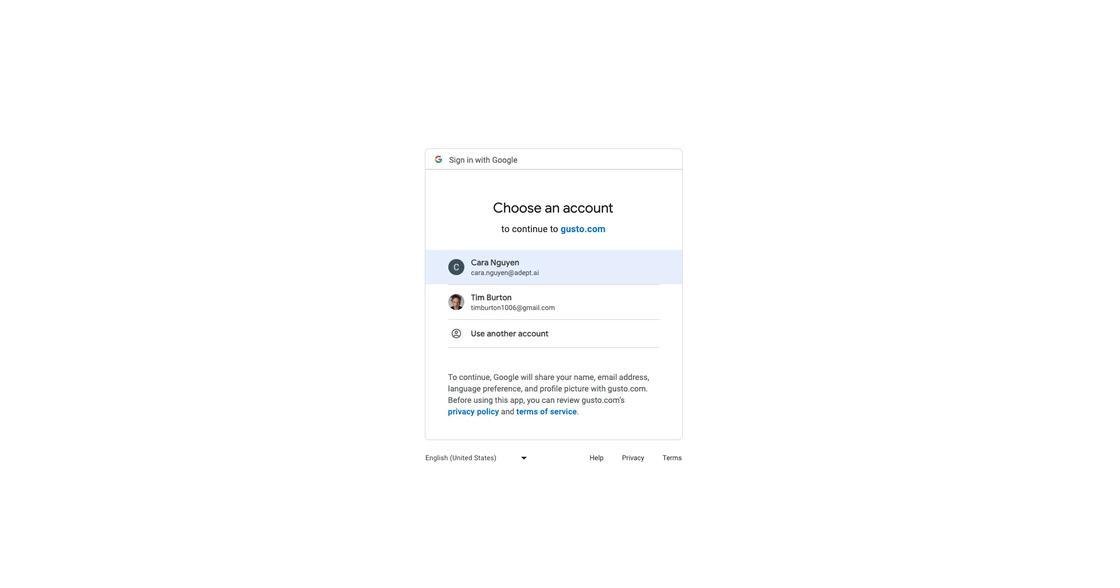 Task type: locate. For each thing, give the bounding box(es) containing it.
with
[[475, 155, 490, 165], [591, 384, 606, 393]]

privacy link
[[613, 444, 654, 472]]

and up you
[[525, 384, 538, 393]]

an
[[545, 199, 560, 216]]

service
[[550, 407, 577, 416]]

1 horizontal spatial account
[[563, 199, 613, 216]]

with inside the 'to continue, google will share your name, email address, language preference, and profile picture with gusto.com. before using this app, you can review gusto.com's privacy policy and terms of service .'
[[591, 384, 606, 393]]

terms link
[[654, 444, 691, 472]]

to continue, google will share your name, email address, language preference, and profile picture with gusto.com. before using this app, you can review gusto.com's privacy policy and terms of service .
[[448, 372, 649, 416]]

will
[[521, 372, 533, 382]]

cara nguyen cara.nguyen@adept.ai
[[471, 257, 539, 277]]

use another account link
[[425, 320, 682, 347]]

0 horizontal spatial account
[[518, 328, 549, 339]]

preference,
[[483, 384, 523, 393]]

google
[[492, 155, 518, 165], [494, 372, 519, 382]]

of
[[540, 407, 548, 416]]

.
[[577, 407, 579, 416]]

sign in with google
[[449, 155, 518, 165]]

1 vertical spatial with
[[591, 384, 606, 393]]

1 horizontal spatial with
[[591, 384, 606, 393]]

0 horizontal spatial and
[[501, 407, 514, 416]]

1 vertical spatial account
[[518, 328, 549, 339]]

with right in
[[475, 155, 490, 165]]

burton
[[486, 292, 512, 302]]

1 horizontal spatial to
[[550, 223, 558, 234]]

0 horizontal spatial to
[[501, 223, 510, 234]]

1 to from the left
[[501, 223, 510, 234]]

nguyen
[[491, 257, 519, 267]]

help link
[[581, 444, 613, 472]]

your
[[557, 372, 572, 382]]

continue
[[512, 223, 548, 234]]

None field
[[416, 444, 531, 472]]

to
[[501, 223, 510, 234], [550, 223, 558, 234]]

privacy
[[622, 454, 644, 462]]

and down this
[[501, 407, 514, 416]]

0 horizontal spatial with
[[475, 155, 490, 165]]

google up preference,
[[494, 372, 519, 382]]

google inside the 'to continue, google will share your name, email address, language preference, and profile picture with gusto.com. before using this app, you can review gusto.com's privacy policy and terms of service .'
[[494, 372, 519, 382]]

account right the another
[[518, 328, 549, 339]]

and
[[525, 384, 538, 393], [501, 407, 514, 416]]

1 vertical spatial google
[[494, 372, 519, 382]]

help
[[590, 454, 604, 462]]

to down choose an account
[[550, 223, 558, 234]]

name,
[[574, 372, 596, 382]]

progress bar
[[284, 149, 682, 153]]

tim
[[471, 292, 485, 302]]

google right in
[[492, 155, 518, 165]]

this
[[495, 395, 508, 405]]

terms of service link
[[515, 406, 579, 417]]

to down choose
[[501, 223, 510, 234]]

1 horizontal spatial and
[[525, 384, 538, 393]]

0 vertical spatial account
[[563, 199, 613, 216]]

terms
[[516, 407, 538, 416]]

another
[[487, 328, 516, 339]]

with up gusto.com's in the bottom of the page
[[591, 384, 606, 393]]

cara.nguyen@adept.ai
[[471, 269, 539, 277]]

1 vertical spatial and
[[501, 407, 514, 416]]

gusto.com button
[[559, 223, 607, 234]]

can
[[542, 395, 555, 405]]

gusto.com's
[[582, 395, 625, 405]]

account
[[563, 199, 613, 216], [518, 328, 549, 339]]

2 to from the left
[[550, 223, 558, 234]]

account up gusto.com
[[563, 199, 613, 216]]

choose
[[493, 199, 542, 216]]

to continue to gusto.com
[[501, 223, 606, 234]]



Task type: describe. For each thing, give the bounding box(es) containing it.
to
[[448, 372, 457, 382]]

policy
[[477, 407, 499, 416]]

sign
[[449, 155, 465, 165]]

picture
[[564, 384, 589, 393]]

share
[[535, 372, 555, 382]]

profile
[[540, 384, 562, 393]]

gusto.com.
[[608, 384, 648, 393]]

0 vertical spatial and
[[525, 384, 538, 393]]

0 vertical spatial google
[[492, 155, 518, 165]]

timburton1006@gmail.com
[[471, 304, 555, 312]]

review
[[557, 395, 580, 405]]

gusto.com
[[561, 223, 606, 234]]

0 vertical spatial with
[[475, 155, 490, 165]]

email
[[598, 372, 617, 382]]

privacy policy link
[[446, 406, 501, 417]]

privacy
[[448, 407, 475, 416]]

before
[[448, 395, 472, 405]]

terms
[[663, 454, 682, 462]]

you
[[527, 395, 540, 405]]

app,
[[510, 395, 525, 405]]

in
[[467, 155, 473, 165]]

use another account
[[471, 328, 549, 339]]

account for use another account
[[518, 328, 549, 339]]

address,
[[619, 372, 649, 382]]

choose an account
[[493, 199, 613, 216]]

account for choose an account
[[563, 199, 613, 216]]

cara
[[471, 257, 489, 267]]

use
[[471, 328, 485, 339]]

tim burton timburton1006@gmail.com
[[471, 292, 555, 312]]

using
[[474, 395, 493, 405]]

continue,
[[459, 372, 492, 382]]

language
[[448, 384, 481, 393]]



Task type: vqa. For each thing, say whether or not it's contained in the screenshot.
the topmost Google
yes



